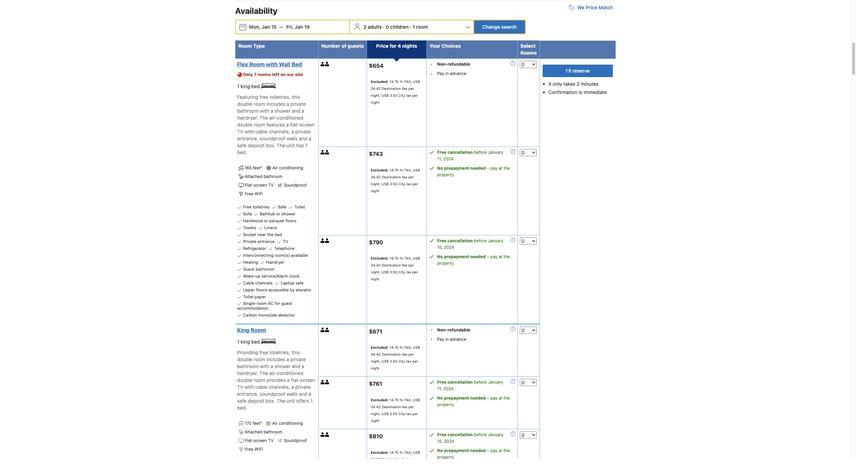 Task type: vqa. For each thing, say whether or not it's contained in the screenshot.


Task type: locate. For each thing, give the bounding box(es) containing it.
before for $810
[[474, 433, 487, 438]]

king up featuring
[[241, 83, 250, 89]]

feet²
[[253, 166, 262, 171], [253, 421, 262, 427]]

0 vertical spatial before january 11, 2024
[[438, 150, 504, 162]]

2 before january 15, 2024 from the top
[[438, 433, 504, 444]]

hairdryer. for features
[[237, 115, 258, 121]]

cable inside providing free toiletries, this double room includes a private bathroom with a shower and a hairdryer. the air-conditioned double room provides a flat-screen tv with cable channels, a private entrance, soundproof walls and a safe deposit box. the unit offers 1 bed.
[[255, 385, 268, 391]]

for
[[390, 43, 397, 49], [275, 301, 280, 306]]

pay
[[491, 166, 498, 171], [491, 254, 498, 259], [491, 396, 498, 401], [491, 449, 498, 454]]

1 horizontal spatial price
[[586, 4, 598, 10]]

34.42
[[371, 87, 381, 91], [371, 175, 381, 179], [371, 263, 381, 268], [371, 353, 381, 357], [371, 405, 381, 409], [371, 458, 381, 460]]

we price match button
[[567, 1, 616, 14]]

·
[[383, 24, 385, 30], [410, 24, 412, 30]]

0 vertical spatial hairdryer.
[[237, 115, 258, 121]]

city for $654
[[399, 94, 405, 98]]

0 vertical spatial deposit
[[248, 143, 265, 149]]

2 in from the top
[[446, 337, 449, 342]]

includes up provides
[[267, 357, 285, 363]]

king room
[[237, 327, 266, 334]]

free right providing
[[260, 350, 268, 356]]

1 vertical spatial conditioned
[[277, 371, 304, 377]]

1 vertical spatial price
[[376, 43, 389, 49]]

2 at from the top
[[499, 254, 503, 259]]

4 excluded: from the top
[[371, 346, 389, 350]]

0 vertical spatial toiletries,
[[270, 94, 291, 100]]

—
[[279, 24, 284, 30]]

6 34.42 from the top
[[371, 458, 381, 460]]

bed. inside the featuring free toiletries, this double room includes a private bathroom with a shower and a hairdryer. the air-conditioned double room features a flat-screen tv with cable channels, a private entrance, soundproof walls and a safe deposit box. the unit has 1 bed.
[[237, 150, 247, 156]]

$654
[[369, 62, 384, 69]]

0 vertical spatial pay
[[438, 71, 445, 76]]

air right 170 feet²
[[272, 421, 278, 427]]

toiletries, down 'on'
[[270, 94, 291, 100]]

attached down 165 feet²
[[245, 174, 263, 179]]

soundproof
[[260, 136, 285, 142], [260, 392, 285, 397]]

1 vertical spatial soundproof
[[260, 392, 285, 397]]

night, down $743
[[371, 182, 381, 186]]

channels, down provides
[[269, 385, 290, 391]]

1 vertical spatial bed.
[[237, 405, 247, 411]]

2 non- from the top
[[438, 328, 448, 333]]

0 horizontal spatial 2
[[364, 24, 367, 30]]

the for $810
[[504, 449, 510, 454]]

entrance, up 170
[[237, 392, 258, 397]]

channels, inside providing free toiletries, this double room includes a private bathroom with a shower and a hairdryer. the air-conditioned double room provides a flat-screen tv with cable channels, a private entrance, soundproof walls and a safe deposit box. the unit offers 1 bed.
[[269, 385, 290, 391]]

conditioning
[[279, 166, 303, 171], [279, 421, 303, 427]]

$790
[[369, 239, 383, 245]]

flat-screen tv
[[245, 183, 274, 188], [245, 439, 274, 444]]

toiletries, for providing
[[270, 350, 290, 356]]

safe inside providing free toiletries, this double room includes a private bathroom with a shower and a hairdryer. the air-conditioned double room provides a flat-screen tv with cable channels, a private entrance, soundproof walls and a safe deposit box. the unit offers 1 bed.
[[237, 398, 247, 404]]

4 fee from the top
[[402, 353, 408, 357]]

1 pay from the top
[[491, 166, 498, 171]]

change
[[483, 24, 500, 30]]

tax, for $761
[[404, 398, 412, 403]]

34.42 inside the 14.75 % tax, us$ 34.42 destination fee pe
[[371, 458, 381, 460]]

14.75 inside the 14.75 % tax, us$ 34.42 destination fee pe
[[390, 451, 399, 455]]

tax for $790
[[406, 270, 412, 275]]

deposit inside providing free toiletries, this double room includes a private bathroom with a shower and a hairdryer. the air-conditioned double room provides a flat-screen tv with cable channels, a private entrance, soundproof walls and a safe deposit box. the unit offers 1 bed.
[[248, 398, 265, 404]]

bed down 7
[[251, 83, 260, 89]]

5 14.75 % tax, us$ 34.42 destination fee per night, us$ 3.50 city tax per night from the top
[[371, 398, 420, 423]]

room
[[416, 24, 428, 30], [254, 101, 265, 107], [254, 122, 265, 128], [257, 301, 267, 306], [254, 357, 265, 363], [254, 378, 265, 384]]

34.42 for $810
[[371, 458, 381, 460]]

cable inside the featuring free toiletries, this double room includes a private bathroom with a shower and a hairdryer. the air-conditioned double room features a flat-screen tv with cable channels, a private entrance, soundproof walls and a safe deposit box. the unit has 1 bed.
[[255, 129, 268, 135]]

box. down provides
[[266, 398, 276, 404]]

january for $810
[[488, 433, 504, 438]]

2 flat- from the top
[[245, 439, 254, 444]]

box. inside the featuring free toiletries, this double room includes a private bathroom with a shower and a hairdryer. the air-conditioned double room features a flat-screen tv with cable channels, a private entrance, soundproof walls and a safe deposit box. the unit has 1 bed.
[[266, 143, 276, 149]]

single-
[[243, 301, 257, 306]]

destination down $761
[[382, 405, 401, 409]]

0 vertical spatial floors
[[286, 219, 297, 224]]

for left 4
[[390, 43, 397, 49]]

3.50 for $671
[[390, 360, 398, 364]]

4 january from the top
[[488, 433, 504, 438]]

1 vertical spatial includes
[[267, 357, 285, 363]]

air conditioning down the has
[[273, 166, 303, 171]]

– pay at the property for $810
[[438, 449, 510, 460]]

more details on meals and payment options image
[[511, 149, 516, 154], [511, 327, 516, 332]]

box. down features
[[266, 143, 276, 149]]

1 15, from the top
[[438, 245, 443, 250]]

% for $743
[[400, 168, 403, 172]]

1
[[413, 24, 415, 30], [237, 83, 239, 89], [306, 143, 308, 149], [237, 339, 239, 345], [311, 398, 313, 404]]

0 vertical spatial refundable
[[448, 61, 471, 67]]

2024 for $743
[[444, 156, 454, 162]]

34.42 down $743
[[371, 175, 381, 179]]

2 fee from the top
[[402, 175, 408, 179]]

1 toiletries, from the top
[[270, 94, 291, 100]]

0 vertical spatial this
[[292, 94, 300, 100]]

4 34.42 from the top
[[371, 353, 381, 357]]

this for providing free toiletries, this double room includes a private bathroom with a shower and a hairdryer. the air-conditioned double room provides a flat-screen tv with cable channels, a private entrance, soundproof walls and a safe deposit box. the unit offers 1 bed.
[[292, 350, 300, 356]]

0 vertical spatial soundproof
[[260, 136, 285, 142]]

1 vertical spatial wifi
[[255, 447, 263, 452]]

walls for has
[[287, 136, 298, 142]]

2 channels, from the top
[[269, 385, 290, 391]]

pay in advance for $671
[[438, 337, 467, 342]]

2 jan from the left
[[295, 24, 303, 30]]

2 left the adults
[[364, 24, 367, 30]]

includes inside the featuring free toiletries, this double room includes a private bathroom with a shower and a hairdryer. the air-conditioned double room features a flat-screen tv with cable channels, a private entrance, soundproof walls and a safe deposit box. the unit has 1 bed.
[[267, 101, 285, 107]]

– for $790
[[487, 254, 490, 259]]

city
[[399, 94, 405, 98], [399, 182, 405, 186], [399, 270, 405, 275], [399, 360, 405, 364], [399, 412, 405, 416]]

air for 165 feet²
[[273, 166, 278, 171]]

1 vertical spatial air-
[[270, 371, 277, 377]]

1 air- from the top
[[270, 115, 277, 121]]

soundproof inside the featuring free toiletries, this double room includes a private bathroom with a shower and a hairdryer. the air-conditioned double room features a flat-screen tv with cable channels, a private entrance, soundproof walls and a safe deposit box. the unit has 1 bed.
[[260, 136, 285, 142]]

the for $761
[[504, 396, 510, 401]]

0 vertical spatial conditioning
[[279, 166, 303, 171]]

1 vertical spatial channels,
[[269, 385, 290, 391]]

unit left the has
[[287, 143, 295, 149]]

2 toiletries, from the top
[[270, 350, 290, 356]]

1 vertical spatial box.
[[266, 398, 276, 404]]

0 vertical spatial flat-
[[245, 183, 254, 188]]

at
[[499, 166, 503, 171], [499, 254, 503, 259], [499, 396, 503, 401], [499, 449, 503, 454]]

box.
[[266, 143, 276, 149], [266, 398, 276, 404]]

4 3.50 from the top
[[390, 360, 398, 364]]

2 unit from the top
[[287, 398, 295, 404]]

1 vertical spatial or
[[264, 219, 268, 224]]

14.75 % tax, us$ 34.42 destination fee per night, us$ 3.50 city tax per night for $790
[[371, 257, 420, 281]]

1 no prepayment needed from the top
[[438, 166, 486, 171]]

left
[[272, 72, 280, 77]]

% for $810
[[400, 451, 403, 455]]

unit inside providing free toiletries, this double room includes a private bathroom with a shower and a hairdryer. the air-conditioned double room provides a flat-screen tv with cable channels, a private entrance, soundproof walls and a safe deposit box. the unit offers 1 bed.
[[287, 398, 295, 404]]

accessible
[[269, 288, 289, 293]]

destination down $743
[[382, 175, 401, 179]]

1 right the has
[[306, 143, 308, 149]]

1 vertical spatial floors
[[256, 288, 267, 293]]

we price match
[[578, 4, 613, 10]]

1 vertical spatial unit
[[287, 398, 295, 404]]

2 advance from the top
[[450, 337, 467, 342]]

room inside single-room ac for guest accommodation
[[257, 301, 267, 306]]

14.75 % tax, us$ 34.42 destination fee per night, us$ 3.50 city tax per night down $654 at the top of the page
[[371, 80, 420, 105]]

0 vertical spatial attached
[[245, 174, 263, 179]]

tax, for $743
[[404, 168, 412, 172]]

34.42 down $761
[[371, 405, 381, 409]]

34.42 down the $810
[[371, 458, 381, 460]]

0 horizontal spatial or
[[264, 219, 268, 224]]

0 vertical spatial entrance,
[[237, 136, 258, 142]]

toilet up single-
[[243, 295, 254, 300]]

0 vertical spatial safe
[[237, 143, 247, 149]]

more details on meals and payment options image for $810
[[511, 432, 516, 437]]

14.75 % tax, us$ 34.42 destination fee per night, us$ 3.50 city tax per night down $743
[[371, 168, 420, 193]]

1 vertical spatial air
[[272, 421, 278, 427]]

1 vertical spatial attached
[[245, 430, 263, 435]]

2 14.75 from the top
[[390, 168, 399, 172]]

safe up elevator
[[296, 281, 304, 286]]

walls inside providing free toiletries, this double room includes a private bathroom with a shower and a hairdryer. the air-conditioned double room provides a flat-screen tv with cable channels, a private entrance, soundproof walls and a safe deposit box. the unit offers 1 bed.
[[287, 392, 298, 397]]

guest bathroom
[[243, 267, 275, 272]]

2 wifi from the top
[[255, 447, 263, 452]]

feet² right 170
[[253, 421, 262, 427]]

site
[[295, 72, 303, 77]]

2 up is at top right
[[577, 81, 580, 87]]

screen up offers
[[301, 378, 316, 384]]

1 vertical spatial 11,
[[438, 387, 442, 392]]

before january 11, 2024 for $743
[[438, 150, 504, 162]]

air- up features
[[270, 115, 277, 121]]

destination for $810
[[382, 458, 401, 460]]

free inside the featuring free toiletries, this double room includes a private bathroom with a shower and a hairdryer. the air-conditioned double room features a flat-screen tv with cable channels, a private entrance, soundproof walls and a safe deposit box. the unit has 1 bed.
[[260, 94, 269, 100]]

– pay at the property for $761
[[438, 396, 510, 408]]

room right "king"
[[251, 327, 266, 334]]

jan left 15
[[262, 24, 270, 30]]

1 soundproof from the top
[[260, 136, 285, 142]]

6 fee from the top
[[402, 458, 408, 460]]

1 vertical spatial conditioning
[[279, 421, 303, 427]]

1 horizontal spatial 2
[[577, 81, 580, 87]]

attached bathroom down 170 feet²
[[245, 430, 283, 435]]

this inside providing free toiletries, this double room includes a private bathroom with a shower and a hairdryer. the air-conditioned double room provides a flat-screen tv with cable channels, a private entrance, soundproof walls and a safe deposit box. the unit offers 1 bed.
[[292, 350, 300, 356]]

0 vertical spatial air conditioning
[[273, 166, 303, 171]]

includes for featuring
[[267, 101, 285, 107]]

room for king
[[251, 327, 266, 334]]

more details on meals and payment options image for $761
[[511, 379, 516, 384]]

before january 15, 2024
[[438, 238, 504, 250], [438, 433, 504, 444]]

flex
[[237, 61, 248, 67]]

6 tax, from the top
[[404, 451, 412, 455]]

3 % from the top
[[400, 257, 403, 261]]

free wifi down 170 feet²
[[245, 447, 263, 452]]

conditioned inside providing free toiletries, this double room includes a private bathroom with a shower and a hairdryer. the air-conditioned double room provides a flat-screen tv with cable channels, a private entrance, soundproof walls and a safe deposit box. the unit offers 1 bed.
[[277, 371, 304, 377]]

excluded: for $790
[[371, 257, 389, 261]]

more details on meals and payment options image for $790
[[511, 238, 516, 242]]

0 vertical spatial feet²
[[253, 166, 262, 171]]

us$ inside the 14.75 % tax, us$ 34.42 destination fee pe
[[413, 451, 420, 455]]

room down providing
[[254, 357, 265, 363]]

attached for 170
[[245, 430, 263, 435]]

1 vertical spatial walls
[[287, 392, 298, 397]]

shower down safe
[[282, 212, 296, 217]]

tax,
[[404, 80, 412, 84], [404, 168, 412, 172], [404, 257, 412, 261], [404, 346, 412, 350], [404, 398, 412, 403], [404, 451, 412, 455]]

1 walls from the top
[[287, 136, 298, 142]]

shower
[[275, 108, 291, 114], [282, 212, 296, 217], [275, 364, 291, 370]]

toilet for toilet paper
[[243, 295, 254, 300]]

tax, for $790
[[404, 257, 412, 261]]

2 before from the top
[[474, 238, 487, 244]]

non-refundable for $671
[[438, 328, 471, 333]]

3 prepayment from the top
[[444, 396, 470, 401]]

includes inside providing free toiletries, this double room includes a private bathroom with a shower and a hairdryer. the air-conditioned double room provides a flat-screen tv with cable channels, a private entrance, soundproof walls and a safe deposit box. the unit offers 1 bed.
[[267, 357, 285, 363]]

1 horizontal spatial ·
[[410, 24, 412, 30]]

cable for provides
[[255, 385, 268, 391]]

1 before from the top
[[474, 150, 487, 155]]

free wifi for 170
[[245, 447, 263, 452]]

property for $790
[[438, 261, 454, 266]]

it only takes 2 minutes confirmation is immediate
[[549, 81, 607, 95]]

1 cable from the top
[[255, 129, 268, 135]]

walls up the has
[[287, 136, 298, 142]]

non-
[[438, 61, 448, 67], [438, 328, 448, 333]]

deposit inside the featuring free toiletries, this double room includes a private bathroom with a shower and a hairdryer. the air-conditioned double room features a flat-screen tv with cable channels, a private entrance, soundproof walls and a safe deposit box. the unit has 1 bed.
[[248, 143, 265, 149]]

hairdryer. inside providing free toiletries, this double room includes a private bathroom with a shower and a hairdryer. the air-conditioned double room provides a flat-screen tv with cable channels, a private entrance, soundproof walls and a safe deposit box. the unit offers 1 bed.
[[237, 371, 258, 377]]

cable down features
[[255, 129, 268, 135]]

1 conditioned from the top
[[277, 115, 304, 121]]

january
[[488, 150, 504, 155], [488, 238, 504, 244], [488, 380, 504, 385], [488, 433, 504, 438]]

non-refundable for $654
[[438, 61, 471, 67]]

occupancy image
[[325, 62, 330, 66], [321, 150, 325, 155], [321, 239, 325, 243], [321, 328, 325, 333], [325, 328, 330, 333], [321, 381, 325, 385], [325, 381, 330, 385]]

0 vertical spatial or
[[277, 212, 281, 217]]

1 vertical spatial refundable
[[448, 328, 471, 333]]

hairdryer. down featuring
[[237, 115, 258, 121]]

excluded:
[[371, 80, 389, 84], [371, 168, 389, 172], [371, 257, 389, 261], [371, 346, 389, 350], [371, 398, 389, 403], [371, 451, 389, 455]]

type
[[253, 43, 265, 49]]

destination
[[382, 87, 401, 91], [382, 175, 401, 179], [382, 263, 401, 268], [382, 353, 401, 357], [382, 405, 401, 409], [382, 458, 401, 460]]

needed for $810
[[471, 449, 486, 454]]

unit
[[287, 143, 295, 149], [287, 398, 295, 404]]

room up the nights
[[416, 24, 428, 30]]

1 vertical spatial entrance,
[[237, 392, 258, 397]]

air- for provides
[[270, 371, 277, 377]]

floors up 'paper' in the left bottom of the page
[[256, 288, 267, 293]]

air conditioning for 165 feet²
[[273, 166, 303, 171]]

1 vertical spatial room
[[250, 61, 265, 67]]

or down 'bathtub'
[[264, 219, 268, 224]]

and
[[292, 108, 301, 114], [299, 136, 307, 142], [292, 364, 301, 370], [299, 392, 307, 397]]

1 property from the top
[[438, 172, 454, 178]]

attached bathroom down 165 feet²
[[245, 174, 283, 179]]

attached down 170 feet²
[[245, 430, 263, 435]]

0 vertical spatial wifi
[[255, 192, 263, 197]]

upper
[[243, 288, 255, 293]]

number of guests
[[321, 43, 364, 49]]

5 destination from the top
[[382, 405, 401, 409]]

shower inside providing free toiletries, this double room includes a private bathroom with a shower and a hairdryer. the air-conditioned double room provides a flat-screen tv with cable channels, a private entrance, soundproof walls and a safe deposit box. the unit offers 1 bed.
[[275, 364, 291, 370]]

laptop
[[281, 281, 294, 286]]

1 prepayment from the top
[[444, 166, 470, 171]]

king
[[241, 83, 250, 89], [241, 339, 250, 345]]

3.50 for $761
[[390, 412, 398, 416]]

conditioned inside the featuring free toiletries, this double room includes a private bathroom with a shower and a hairdryer. the air-conditioned double room features a flat-screen tv with cable channels, a private entrance, soundproof walls and a safe deposit box. the unit has 1 bed.
[[277, 115, 304, 121]]

15, for $810
[[438, 439, 443, 444]]

1 vertical spatial free wifi
[[245, 447, 263, 452]]

1 vertical spatial 15,
[[438, 439, 443, 444]]

3 night, from the top
[[371, 270, 381, 275]]

at for $761
[[499, 396, 503, 401]]

bathroom inside the featuring free toiletries, this double room includes a private bathroom with a shower and a hairdryer. the air-conditioned double room features a flat-screen tv with cable channels, a private entrance, soundproof walls and a safe deposit box. the unit has 1 bed.
[[237, 108, 259, 114]]

0 vertical spatial 15,
[[438, 245, 443, 250]]

entrance, inside providing free toiletries, this double room includes a private bathroom with a shower and a hairdryer. the air-conditioned double room provides a flat-screen tv with cable channels, a private entrance, soundproof walls and a safe deposit box. the unit offers 1 bed.
[[237, 392, 258, 397]]

ac
[[268, 301, 274, 306]]

0 vertical spatial bed.
[[237, 150, 247, 156]]

toiletries, inside providing free toiletries, this double room includes a private bathroom with a shower and a hairdryer. the air-conditioned double room provides a flat-screen tv with cable channels, a private entrance, soundproof walls and a safe deposit box. the unit offers 1 bed.
[[270, 350, 290, 356]]

1 vertical spatial free
[[260, 350, 268, 356]]

socket near the bed
[[243, 232, 282, 238]]

0 vertical spatial channels,
[[269, 129, 290, 135]]

conditioning down offers
[[279, 421, 303, 427]]

1 tax from the top
[[406, 94, 412, 98]]

screen
[[300, 122, 315, 128], [254, 183, 267, 188], [301, 378, 316, 384], [254, 439, 267, 444]]

nights
[[402, 43, 418, 49]]

wifi down 170 feet²
[[255, 447, 263, 452]]

flat- for features
[[290, 122, 300, 128]]

1 vertical spatial non-
[[438, 328, 448, 333]]

attached bathroom for 170 feet²
[[245, 430, 283, 435]]

1 vertical spatial toilet
[[243, 295, 254, 300]]

free wifi up free toiletries
[[245, 192, 263, 197]]

2 pay from the top
[[438, 337, 445, 342]]

excluded: down $654 at the top of the page
[[371, 80, 389, 84]]

hairdryer. inside the featuring free toiletries, this double room includes a private bathroom with a shower and a hairdryer. the air-conditioned double room features a flat-screen tv with cable channels, a private entrance, soundproof walls and a safe deposit box. the unit has 1 bed.
[[237, 115, 258, 121]]

2 non-refundable from the top
[[438, 328, 471, 333]]

channels, inside the featuring free toiletries, this double room includes a private bathroom with a shower and a hairdryer. the air-conditioned double room features a flat-screen tv with cable channels, a private entrance, soundproof walls and a safe deposit box. the unit has 1 bed.
[[269, 129, 290, 135]]

34.42 down the $671
[[371, 353, 381, 357]]

1 flat- from the top
[[245, 183, 254, 188]]

2 attached from the top
[[245, 430, 263, 435]]

children
[[390, 24, 409, 30]]

2 tax, from the top
[[404, 168, 412, 172]]

this inside the featuring free toiletries, this double room includes a private bathroom with a shower and a hairdryer. the air-conditioned double room features a flat-screen tv with cable channels, a private entrance, soundproof walls and a safe deposit box. the unit has 1 bed.
[[292, 94, 300, 100]]

soundproof inside providing free toiletries, this double room includes a private bathroom with a shower and a hairdryer. the air-conditioned double room provides a flat-screen tv with cable channels, a private entrance, soundproof walls and a safe deposit box. the unit offers 1 bed.
[[260, 392, 285, 397]]

4 • from the top
[[431, 337, 433, 342]]

34.42 down $654 at the top of the page
[[371, 87, 381, 91]]

5 excluded: from the top
[[371, 398, 389, 403]]

3 fee from the top
[[402, 263, 408, 268]]

0 vertical spatial attached bathroom
[[245, 174, 283, 179]]

0 vertical spatial more details on meals and payment options image
[[511, 149, 516, 154]]

34.42 for $790
[[371, 263, 381, 268]]

3 before from the top
[[474, 380, 487, 385]]

excluded: down the $671
[[371, 346, 389, 350]]

3 no from the top
[[438, 396, 443, 401]]

walls up offers
[[287, 392, 298, 397]]

1 vertical spatial 2
[[577, 81, 580, 87]]

1 vertical spatial pay in advance
[[438, 337, 467, 342]]

0 vertical spatial soundproof
[[284, 183, 307, 188]]

change search
[[483, 24, 517, 30]]

3 – from the top
[[487, 396, 490, 401]]

upper floors accessible by elevator
[[243, 288, 312, 293]]

night, up the $810
[[371, 412, 381, 416]]

2 excluded: from the top
[[371, 168, 389, 172]]

1 % from the top
[[400, 80, 403, 84]]

0 vertical spatial box.
[[266, 143, 276, 149]]

occupancy image for $743
[[325, 150, 330, 155]]

only 7 rooms left on our site
[[243, 72, 303, 77]]

wifi up free toiletries
[[255, 192, 263, 197]]

towels
[[243, 225, 256, 231]]

1 vertical spatial soundproof
[[284, 439, 307, 444]]

room up 7
[[250, 61, 265, 67]]

1 horizontal spatial floors
[[286, 219, 297, 224]]

2
[[364, 24, 367, 30], [577, 81, 580, 87]]

includes
[[267, 101, 285, 107], [267, 357, 285, 363]]

wake-
[[243, 274, 256, 279]]

safe inside the featuring free toiletries, this double room includes a private bathroom with a shower and a hairdryer. the air-conditioned double room features a flat-screen tv with cable channels, a private entrance, soundproof walls and a safe deposit box. the unit has 1 bed.
[[237, 143, 247, 149]]

free cancellation for $743
[[438, 150, 473, 155]]

conditioned
[[277, 115, 304, 121], [277, 371, 304, 377]]

4 destination from the top
[[382, 353, 401, 357]]

•
[[431, 61, 433, 67], [431, 71, 433, 76], [431, 328, 433, 333], [431, 337, 433, 342]]

entrance, up 165
[[237, 136, 258, 142]]

per
[[409, 87, 414, 91], [413, 94, 418, 98], [409, 175, 414, 179], [413, 182, 418, 186], [409, 263, 414, 268], [413, 270, 418, 275], [409, 353, 414, 357], [413, 360, 418, 364], [409, 405, 414, 409], [413, 412, 418, 416]]

bathroom
[[237, 108, 259, 114], [264, 174, 283, 179], [256, 267, 275, 272], [237, 364, 259, 370], [264, 430, 283, 435]]

immediate
[[584, 89, 607, 95]]

this down king room link
[[292, 350, 300, 356]]

0 vertical spatial flat-screen tv
[[245, 183, 274, 188]]

unit inside the featuring free toiletries, this double room includes a private bathroom with a shower and a hairdryer. the air-conditioned double room features a flat-screen tv with cable channels, a private entrance, soundproof walls and a safe deposit box. the unit has 1 bed.
[[287, 143, 295, 149]]

night
[[371, 101, 380, 105], [371, 189, 380, 193], [371, 277, 380, 281], [371, 367, 380, 371], [371, 419, 380, 423]]

5 34.42 from the top
[[371, 405, 381, 409]]

free
[[438, 150, 447, 155], [245, 192, 254, 197], [243, 205, 252, 210], [438, 238, 447, 244], [438, 380, 447, 385], [438, 433, 447, 438], [245, 447, 254, 452]]

2 destination from the top
[[382, 175, 401, 179]]

refundable for $671
[[448, 328, 471, 333]]

2 soundproof from the top
[[284, 439, 307, 444]]

night, up $761
[[371, 360, 381, 364]]

conditioned up provides
[[277, 371, 304, 377]]

air- inside providing free toiletries, this double room includes a private bathroom with a shower and a hairdryer. the air-conditioned double room provides a flat-screen tv with cable channels, a private entrance, soundproof walls and a safe deposit box. the unit offers 1 bed.
[[270, 371, 277, 377]]

2 14.75 % tax, us$ 34.42 destination fee per night, us$ 3.50 city tax per night from the top
[[371, 168, 420, 193]]

free cancellation for $810
[[438, 433, 473, 438]]

14.75 % tax, us$ 34.42 destination fee per night, us$ 3.50 city tax per night down $790
[[371, 257, 420, 281]]

3 14.75 from the top
[[390, 257, 399, 261]]

shower up features
[[275, 108, 291, 114]]

walls inside the featuring free toiletries, this double room includes a private bathroom with a shower and a hairdryer. the air-conditioned double room features a flat-screen tv with cable channels, a private entrance, soundproof walls and a safe deposit box. the unit has 1 bed.
[[287, 136, 298, 142]]

free inside providing free toiletries, this double room includes a private bathroom with a shower and a hairdryer. the air-conditioned double room provides a flat-screen tv with cable channels, a private entrance, soundproof walls and a safe deposit box. the unit offers 1 bed.
[[260, 350, 268, 356]]

0 vertical spatial toilet
[[295, 205, 305, 210]]

flat- right features
[[290, 122, 300, 128]]

4 night from the top
[[371, 367, 380, 371]]

no prepayment needed for $810
[[438, 449, 486, 454]]

refundable for $654
[[448, 61, 471, 67]]

1 vertical spatial hairdryer.
[[237, 371, 258, 377]]

3.50
[[390, 94, 398, 98], [390, 182, 398, 186], [390, 270, 398, 275], [390, 360, 398, 364], [390, 412, 398, 416]]

mon, jan 15 — fri, jan 19
[[249, 24, 310, 30]]

air- up provides
[[270, 371, 277, 377]]

2 walls from the top
[[287, 392, 298, 397]]

fee for $743
[[402, 175, 408, 179]]

0 vertical spatial unit
[[287, 143, 295, 149]]

0 horizontal spatial jan
[[262, 24, 270, 30]]

1 vertical spatial pay
[[438, 337, 445, 342]]

shower for featuring
[[275, 108, 291, 114]]

deposit for provides
[[248, 398, 265, 404]]

2 free wifi from the top
[[245, 447, 263, 452]]

before january 11, 2024 for $761
[[438, 380, 504, 392]]

2 – from the top
[[487, 254, 490, 259]]

3 more details on meals and payment options image from the top
[[511, 379, 516, 384]]

0 vertical spatial air-
[[270, 115, 277, 121]]

2 cable from the top
[[255, 385, 268, 391]]

1 vertical spatial flat-
[[291, 378, 301, 384]]

0 vertical spatial 2
[[364, 24, 367, 30]]

4 no prepayment needed from the top
[[438, 449, 486, 454]]

flat-screen tv for 165 feet²
[[245, 183, 274, 188]]

flat- inside the featuring free toiletries, this double room includes a private bathroom with a shower and a hairdryer. the air-conditioned double room features a flat-screen tv with cable channels, a private entrance, soundproof walls and a safe deposit box. the unit has 1 bed.
[[290, 122, 300, 128]]

– for $810
[[487, 449, 490, 454]]

conditioning down the has
[[279, 166, 303, 171]]

0 vertical spatial 11,
[[438, 156, 442, 162]]

1 vertical spatial feet²
[[253, 421, 262, 427]]

3 pay from the top
[[491, 396, 498, 401]]

wake-up service/alarm clock
[[243, 274, 300, 279]]

4 14.75 % tax, us$ 34.42 destination fee per night, us$ 3.50 city tax per night from the top
[[371, 346, 420, 371]]

screen up the has
[[300, 122, 315, 128]]

free wifi
[[245, 192, 263, 197], [245, 447, 263, 452]]

safe for providing free toiletries, this double room includes a private bathroom with a shower and a hairdryer. the air-conditioned double room provides a flat-screen tv with cable channels, a private entrance, soundproof walls and a safe deposit box. the unit offers 1 bed.
[[237, 398, 247, 404]]

confirmation
[[549, 89, 578, 95]]

0 vertical spatial room
[[238, 43, 252, 49]]

2 vertical spatial shower
[[275, 364, 291, 370]]

conditioning for 165 feet²
[[279, 166, 303, 171]]

1 vertical spatial before january 11, 2024
[[438, 380, 504, 392]]

destination down $790
[[382, 263, 401, 268]]

excluded: down $761
[[371, 398, 389, 403]]

wifi for 165 feet²
[[255, 192, 263, 197]]

the up provides
[[260, 371, 268, 377]]

night, down $654 at the top of the page
[[371, 94, 381, 98]]

air right 165 feet²
[[273, 166, 278, 171]]

2 city from the top
[[399, 182, 405, 186]]

3 3.50 from the top
[[390, 270, 398, 275]]

2 property from the top
[[438, 261, 454, 266]]

advance for $654
[[450, 71, 467, 76]]

0 vertical spatial air
[[273, 166, 278, 171]]

toiletries, down king room link
[[270, 350, 290, 356]]

flat-screen tv for 170 feet²
[[245, 439, 274, 444]]

0 horizontal spatial for
[[275, 301, 280, 306]]

5 3.50 from the top
[[390, 412, 398, 416]]

flat- right provides
[[291, 378, 301, 384]]

2 inside the 2 adults · 0 children · 1 room dropdown button
[[364, 24, 367, 30]]

screen down 165 feet²
[[254, 183, 267, 188]]

4 before from the top
[[474, 433, 487, 438]]

laptop safe
[[281, 281, 304, 286]]

2 night, from the top
[[371, 182, 381, 186]]

flat- down 165
[[245, 183, 254, 188]]

room down 'paper' in the left bottom of the page
[[257, 301, 267, 306]]

14.75 % tax, us$ 34.42 destination fee per night, us$ 3.50 city tax per night up $761
[[371, 346, 420, 371]]

0 vertical spatial advance
[[450, 71, 467, 76]]

soundproof down features
[[260, 136, 285, 142]]

4 needed from the top
[[471, 449, 486, 454]]

1 january from the top
[[488, 150, 504, 155]]

1 vertical spatial for
[[275, 301, 280, 306]]

toiletries, inside the featuring free toiletries, this double room includes a private bathroom with a shower and a hairdryer. the air-conditioned double room features a flat-screen tv with cable channels, a private entrance, soundproof walls and a safe deposit box. the unit has 1 bed.
[[270, 94, 291, 100]]

1 horizontal spatial for
[[390, 43, 397, 49]]

0 vertical spatial before january 15, 2024
[[438, 238, 504, 250]]

more details on meals and payment options image
[[511, 61, 516, 66], [511, 238, 516, 242], [511, 379, 516, 384], [511, 432, 516, 437]]

pay in advance for $654
[[438, 71, 467, 76]]

entrance, for providing free toiletries, this double room includes a private bathroom with a shower and a hairdryer. the air-conditioned double room provides a flat-screen tv with cable channels, a private entrance, soundproof walls and a safe deposit box. the unit offers 1 bed.
[[237, 392, 258, 397]]

box. inside providing free toiletries, this double room includes a private bathroom with a shower and a hairdryer. the air-conditioned double room provides a flat-screen tv with cable channels, a private entrance, soundproof walls and a safe deposit box. the unit offers 1 bed.
[[266, 398, 276, 404]]

air- inside the featuring free toiletries, this double room includes a private bathroom with a shower and a hairdryer. the air-conditioned double room features a flat-screen tv with cable channels, a private entrance, soundproof walls and a safe deposit box. the unit has 1 bed.
[[270, 115, 277, 121]]

1 before january 15, 2024 from the top
[[438, 238, 504, 250]]

fee inside the 14.75 % tax, us$ 34.42 destination fee pe
[[402, 458, 408, 460]]

excluded: down $790
[[371, 257, 389, 261]]

0 vertical spatial in
[[446, 71, 449, 76]]

6 14.75 from the top
[[390, 451, 399, 455]]

accommodation
[[237, 306, 268, 311]]

2 prepayment from the top
[[444, 254, 470, 259]]

1 before january 11, 2024 from the top
[[438, 150, 504, 162]]

1 attached from the top
[[245, 174, 263, 179]]

tax, inside the 14.75 % tax, us$ 34.42 destination fee pe
[[404, 451, 412, 455]]

0 vertical spatial non-
[[438, 61, 448, 67]]

4 no from the top
[[438, 449, 443, 454]]

3 property from the top
[[438, 403, 454, 408]]

2 bed. from the top
[[237, 405, 247, 411]]

deposit up 165 feet²
[[248, 143, 265, 149]]

1 king from the top
[[241, 83, 250, 89]]

0 vertical spatial king
[[241, 83, 250, 89]]

1 – from the top
[[487, 166, 490, 171]]

room left type
[[238, 43, 252, 49]]

number
[[321, 43, 341, 49]]

air-
[[270, 115, 277, 121], [270, 371, 277, 377]]

hairdryer.
[[237, 115, 258, 121], [237, 371, 258, 377]]

entrance, inside the featuring free toiletries, this double room includes a private bathroom with a shower and a hairdryer. the air-conditioned double room features a flat-screen tv with cable channels, a private entrance, soundproof walls and a safe deposit box. the unit has 1 bed.
[[237, 136, 258, 142]]

– pay at the property for $790
[[438, 254, 510, 266]]

1 vertical spatial non-refundable
[[438, 328, 471, 333]]

shower up provides
[[275, 364, 291, 370]]

0 vertical spatial pay in advance
[[438, 71, 467, 76]]

bed
[[251, 83, 260, 89], [275, 232, 282, 238], [251, 339, 260, 345]]

3 destination from the top
[[382, 263, 401, 268]]

jan left the 19
[[295, 24, 303, 30]]

2 vertical spatial bed
[[251, 339, 260, 345]]

at for $790
[[499, 254, 503, 259]]

prepayment
[[444, 166, 470, 171], [444, 254, 470, 259], [444, 396, 470, 401], [444, 449, 470, 454]]

toilet right safe
[[295, 205, 305, 210]]

1 king bed up featuring
[[237, 83, 261, 89]]

destination inside the 14.75 % tax, us$ 34.42 destination fee pe
[[382, 458, 401, 460]]

before january 11, 2024
[[438, 150, 504, 162], [438, 380, 504, 392]]

6 excluded: from the top
[[371, 451, 389, 455]]

flat-screen tv down 165 feet²
[[245, 183, 274, 188]]

· left 0
[[383, 24, 385, 30]]

2 more details on meals and payment options image from the top
[[511, 238, 516, 242]]

1 vertical spatial attached bathroom
[[245, 430, 283, 435]]

1 vertical spatial in
[[446, 337, 449, 342]]

night,
[[371, 94, 381, 98], [371, 182, 381, 186], [371, 270, 381, 275], [371, 360, 381, 364], [371, 412, 381, 416]]

1 horizontal spatial or
[[277, 212, 281, 217]]

– pay at the property
[[438, 166, 510, 178], [438, 254, 510, 266], [438, 396, 510, 408], [438, 449, 510, 460]]

before for $743
[[474, 150, 487, 155]]

flat- down 170
[[245, 439, 254, 444]]

2 before january 11, 2024 from the top
[[438, 380, 504, 392]]

shower inside the featuring free toiletries, this double room includes a private bathroom with a shower and a hairdryer. the air-conditioned double room features a flat-screen tv with cable channels, a private entrance, soundproof walls and a safe deposit box. the unit has 1 bed.
[[275, 108, 291, 114]]

2 3.50 from the top
[[390, 182, 398, 186]]

0 horizontal spatial ·
[[383, 24, 385, 30]]

% inside the 14.75 % tax, us$ 34.42 destination fee pe
[[400, 451, 403, 455]]

2 tax from the top
[[406, 182, 412, 186]]

3.50 for $790
[[390, 270, 398, 275]]

1 vertical spatial cable
[[255, 385, 268, 391]]

destination down the $671
[[382, 353, 401, 357]]

11, for $743
[[438, 156, 442, 162]]

bed. up 165
[[237, 150, 247, 156]]

tv inside providing free toiletries, this double room includes a private bathroom with a shower and a hairdryer. the air-conditioned double room provides a flat-screen tv with cable channels, a private entrance, soundproof walls and a safe deposit box. the unit offers 1 bed.
[[237, 385, 244, 391]]

1 vertical spatial more details on meals and payment options image
[[511, 327, 516, 332]]

0 horizontal spatial toilet
[[243, 295, 254, 300]]

deposit up 170 feet²
[[248, 398, 265, 404]]

flat- inside providing free toiletries, this double room includes a private bathroom with a shower and a hairdryer. the air-conditioned double room provides a flat-screen tv with cable channels, a private entrance, soundproof walls and a safe deposit box. the unit offers 1 bed.
[[291, 378, 301, 384]]

1 horizontal spatial jan
[[295, 24, 303, 30]]

toilet
[[295, 205, 305, 210], [243, 295, 254, 300]]

fee for $671
[[402, 353, 408, 357]]

king up providing
[[241, 339, 250, 345]]

air conditioning down offers
[[272, 421, 303, 427]]

occupancy image
[[321, 62, 325, 66], [325, 150, 330, 155], [325, 239, 330, 243], [321, 433, 325, 438], [325, 433, 330, 438]]

bed. inside providing free toiletries, this double room includes a private bathroom with a shower and a hairdryer. the air-conditioned double room provides a flat-screen tv with cable channels, a private entrance, soundproof walls and a safe deposit box. the unit offers 1 bed.
[[237, 405, 247, 411]]

needed for $790
[[471, 254, 486, 259]]

1 vertical spatial flat-screen tv
[[245, 439, 274, 444]]

destination down the $810
[[382, 458, 401, 460]]

1 down "king"
[[237, 339, 239, 345]]

floors right "parquet"
[[286, 219, 297, 224]]

0 vertical spatial non-refundable
[[438, 61, 471, 67]]

1 wifi from the top
[[255, 192, 263, 197]]

2 % from the top
[[400, 168, 403, 172]]

15, for $790
[[438, 245, 443, 250]]

no for $761
[[438, 396, 443, 401]]

0 vertical spatial cable
[[255, 129, 268, 135]]

1 right children
[[413, 24, 415, 30]]

screen inside providing free toiletries, this double room includes a private bathroom with a shower and a hairdryer. the air-conditioned double room provides a flat-screen tv with cable channels, a private entrance, soundproof walls and a safe deposit box. the unit offers 1 bed.
[[301, 378, 316, 384]]



Task type: describe. For each thing, give the bounding box(es) containing it.
of
[[342, 43, 347, 49]]

interconnecting room(s) available
[[243, 253, 308, 258]]

linens
[[264, 225, 277, 231]]

room down featuring
[[254, 101, 265, 107]]

includes for providing
[[267, 357, 285, 363]]

by
[[290, 288, 295, 293]]

safe
[[278, 205, 287, 210]]

free for providing
[[260, 350, 268, 356]]

165 feet²
[[245, 166, 262, 171]]

select rooms
[[521, 43, 537, 56]]

for inside single-room ac for guest accommodation
[[275, 301, 280, 306]]

2 inside it only takes 2 minutes confirmation is immediate
[[577, 81, 580, 87]]

1 inside providing free toiletries, this double room includes a private bathroom with a shower and a hairdryer. the air-conditioned double room provides a flat-screen tv with cable channels, a private entrance, soundproof walls and a safe deposit box. the unit offers 1 bed.
[[311, 398, 313, 404]]

conditioned for features
[[277, 115, 304, 121]]

box. for provides
[[266, 398, 276, 404]]

entrance
[[258, 239, 275, 244]]

tax for $761
[[406, 412, 412, 416]]

cable for features
[[255, 129, 268, 135]]

free cancellation for $790
[[438, 238, 473, 244]]

the up features
[[260, 115, 268, 121]]

i'll reserve
[[566, 68, 590, 74]]

1 · from the left
[[383, 24, 385, 30]]

your choices
[[430, 43, 461, 49]]

night, for $743
[[371, 182, 381, 186]]

search
[[502, 24, 517, 30]]

refrigerator
[[243, 246, 266, 251]]

unit for offers
[[287, 398, 295, 404]]

price inside dropdown button
[[586, 4, 598, 10]]

price for 4 nights
[[376, 43, 418, 49]]

telephone
[[275, 246, 295, 251]]

2024 for $790
[[444, 245, 455, 250]]

wifi for 170 feet²
[[255, 447, 263, 452]]

2 more details on meals and payment options image from the top
[[511, 327, 516, 332]]

i'll reserve button
[[543, 65, 613, 77]]

monoxide
[[258, 313, 277, 318]]

air for 170 feet²
[[272, 421, 278, 427]]

1 vertical spatial bed
[[275, 232, 282, 238]]

14.75 for $743
[[390, 168, 399, 172]]

flat- for provides
[[291, 378, 301, 384]]

4
[[398, 43, 401, 49]]

needed for $761
[[471, 396, 486, 401]]

hardwood or parquet floors
[[243, 219, 297, 224]]

minutes
[[581, 81, 599, 87]]

we
[[578, 4, 585, 10]]

providing free toiletries, this double room includes a private bathroom with a shower and a hairdryer. the air-conditioned double room provides a flat-screen tv with cable channels, a private entrance, soundproof walls and a safe deposit box. the unit offers 1 bed.
[[237, 350, 316, 411]]

excluded: for $810
[[371, 451, 389, 455]]

king
[[237, 327, 249, 334]]

1 jan from the left
[[262, 24, 270, 30]]

2 adults · 0 children · 1 room button
[[351, 20, 473, 33]]

rooms
[[521, 50, 537, 56]]

guest
[[282, 301, 292, 306]]

3.50 for $743
[[390, 182, 398, 186]]

2 adults · 0 children · 1 room
[[364, 24, 428, 30]]

0 vertical spatial for
[[390, 43, 397, 49]]

night, for $790
[[371, 270, 381, 275]]

near
[[258, 232, 266, 238]]

shower for providing
[[275, 364, 291, 370]]

$743
[[369, 151, 383, 157]]

1 vertical spatial shower
[[282, 212, 296, 217]]

prepayment for $790
[[444, 254, 470, 259]]

night for $743
[[371, 189, 380, 193]]

bathroom inside providing free toiletries, this double room includes a private bathroom with a shower and a hairdryer. the air-conditioned double room provides a flat-screen tv with cable channels, a private entrance, soundproof walls and a safe deposit box. the unit offers 1 bed.
[[237, 364, 259, 370]]

14.75 for $654
[[390, 80, 399, 84]]

0 vertical spatial bed
[[251, 83, 260, 89]]

0 horizontal spatial price
[[376, 43, 389, 49]]

1 inside dropdown button
[[413, 24, 415, 30]]

or for parquet
[[264, 219, 268, 224]]

featuring
[[237, 94, 258, 100]]

guest
[[243, 267, 255, 272]]

in for $654
[[446, 71, 449, 76]]

prepayment for $810
[[444, 449, 470, 454]]

takes
[[564, 81, 576, 87]]

– for $743
[[487, 166, 490, 171]]

conditioned for provides
[[277, 371, 304, 377]]

free toiletries
[[243, 205, 270, 210]]

11, for $761
[[438, 387, 442, 392]]

night for $790
[[371, 277, 380, 281]]

no prepayment needed for $790
[[438, 254, 486, 259]]

free wifi for 165
[[245, 192, 263, 197]]

flat- for 165
[[245, 183, 254, 188]]

paper
[[255, 295, 266, 300]]

% for $654
[[400, 80, 403, 84]]

availability
[[235, 6, 278, 15]]

flex room with wall bed
[[237, 61, 302, 67]]

7
[[254, 72, 257, 77]]

pay for $810
[[491, 449, 498, 454]]

heating
[[243, 260, 258, 265]]

toilet for toilet
[[295, 205, 305, 210]]

2 1 king bed from the top
[[237, 339, 261, 345]]

tv inside the featuring free toiletries, this double room includes a private bathroom with a shower and a hairdryer. the air-conditioned double room features a flat-screen tv with cable channels, a private entrance, soundproof walls and a safe deposit box. the unit has 1 bed.
[[237, 129, 244, 135]]

non- for $654
[[438, 61, 448, 67]]

1 • from the top
[[431, 61, 433, 67]]

is
[[579, 89, 583, 95]]

170 feet²
[[245, 421, 262, 427]]

tax, for $671
[[404, 346, 412, 350]]

2 king from the top
[[241, 339, 250, 345]]

flex room with wall bed link
[[237, 61, 315, 68]]

34.42 for $654
[[371, 87, 381, 91]]

– pay at the property for $743
[[438, 166, 510, 178]]

bathtub or shower
[[260, 212, 296, 217]]

pay for $761
[[491, 396, 498, 401]]

room left provides
[[254, 378, 265, 384]]

attached for 165
[[245, 174, 263, 179]]

the left the has
[[277, 143, 285, 149]]

private
[[243, 239, 257, 244]]

pay for $790
[[491, 254, 498, 259]]

screen down 170 feet²
[[254, 439, 267, 444]]

unit for has
[[287, 143, 295, 149]]

no for $743
[[438, 166, 443, 171]]

1 1 king bed from the top
[[237, 83, 261, 89]]

1 inside the featuring free toiletries, this double room includes a private bathroom with a shower and a hairdryer. the air-conditioned double room features a flat-screen tv with cable channels, a private entrance, soundproof walls and a safe deposit box. the unit has 1 bed.
[[306, 143, 308, 149]]

room inside dropdown button
[[416, 24, 428, 30]]

2024 for $810
[[444, 439, 455, 444]]

night, for $761
[[371, 412, 381, 416]]

match
[[599, 4, 613, 10]]

sofa
[[243, 212, 252, 217]]

tax for $654
[[406, 94, 412, 98]]

destination for $671
[[382, 353, 401, 357]]

14.75 % tax, us$ 34.42 destination fee pe
[[371, 451, 420, 460]]

offers
[[296, 398, 309, 404]]

socket
[[243, 232, 257, 238]]

toilet paper
[[243, 295, 266, 300]]

interconnecting
[[243, 253, 274, 258]]

4 double from the top
[[237, 378, 253, 384]]

elevator
[[296, 288, 312, 293]]

1 double from the top
[[237, 101, 253, 107]]

only
[[243, 72, 253, 77]]

19
[[305, 24, 310, 30]]

guests
[[348, 43, 364, 49]]

parquet
[[269, 219, 284, 224]]

adults
[[368, 24, 382, 30]]

provides
[[267, 378, 286, 384]]

$761
[[369, 381, 382, 387]]

14.75 % tax, us$ 34.42 destination fee per night, us$ 3.50 city tax per night for $671
[[371, 346, 420, 371]]

before for $761
[[474, 380, 487, 385]]

bed
[[292, 61, 302, 67]]

3 double from the top
[[237, 357, 253, 363]]

has
[[296, 143, 304, 149]]

– for $761
[[487, 396, 490, 401]]

0 horizontal spatial floors
[[256, 288, 267, 293]]

single-room ac for guest accommodation
[[237, 301, 292, 311]]

3 • from the top
[[431, 328, 433, 333]]

choices
[[442, 43, 461, 49]]

cancellation for $810
[[448, 433, 473, 438]]

cancellation for $761
[[448, 380, 473, 385]]

city for $671
[[399, 360, 405, 364]]

before for $790
[[474, 238, 487, 244]]

3.50 for $654
[[390, 94, 398, 98]]

our
[[287, 72, 294, 77]]

carbon
[[243, 313, 257, 318]]

0
[[386, 24, 389, 30]]

select
[[521, 43, 536, 49]]

the for $743
[[504, 166, 510, 171]]

providing
[[237, 350, 258, 356]]

private entrance
[[243, 239, 275, 244]]

room(s)
[[275, 253, 290, 258]]

fee for $810
[[402, 458, 408, 460]]

property for $743
[[438, 172, 454, 178]]

14.75 for $671
[[390, 346, 399, 350]]

flat- for 170
[[245, 439, 254, 444]]

destination for $654
[[382, 87, 401, 91]]

14.75 % tax, us$ 34.42 destination fee per night, us$ 3.50 city tax per night for $743
[[371, 168, 420, 193]]

january for $790
[[488, 238, 504, 244]]

free for featuring
[[260, 94, 269, 100]]

hardwood
[[243, 219, 263, 224]]

channels, for provides
[[269, 385, 290, 391]]

wall
[[279, 61, 291, 67]]

1 more details on meals and payment options image from the top
[[511, 61, 516, 66]]

carbon monoxide detector
[[243, 313, 295, 318]]

% for $761
[[400, 398, 403, 403]]

the down provides
[[277, 398, 285, 404]]

1 more details on meals and payment options image from the top
[[511, 149, 516, 154]]

1 vertical spatial safe
[[296, 281, 304, 286]]

2 • from the top
[[431, 71, 433, 76]]

hairdryer. for provides
[[237, 371, 258, 377]]

2 · from the left
[[410, 24, 412, 30]]

2 double from the top
[[237, 122, 253, 128]]

detector
[[278, 313, 295, 318]]

king room link
[[237, 327, 315, 334]]

this for featuring free toiletries, this double room includes a private bathroom with a shower and a hairdryer. the air-conditioned double room features a flat-screen tv with cable channels, a private entrance, soundproof walls and a safe deposit box. the unit has 1 bed.
[[292, 94, 300, 100]]

bathtub
[[260, 212, 275, 217]]

15
[[271, 24, 277, 30]]

room left features
[[254, 122, 265, 128]]

cable channels
[[243, 281, 273, 286]]

features
[[267, 122, 285, 128]]

channels, for features
[[269, 129, 290, 135]]

january for $761
[[488, 380, 504, 385]]

room for flex
[[250, 61, 265, 67]]

pay for $654
[[438, 71, 445, 76]]

no for $790
[[438, 254, 443, 259]]

$810
[[369, 434, 383, 440]]

screen inside the featuring free toiletries, this double room includes a private bathroom with a shower and a hairdryer. the air-conditioned double room features a flat-screen tv with cable channels, a private entrance, soundproof walls and a safe deposit box. the unit has 1 bed.
[[300, 122, 315, 128]]

soundproof for provides
[[260, 392, 285, 397]]

clock
[[289, 274, 300, 279]]

air- for features
[[270, 115, 277, 121]]

excluded: for $761
[[371, 398, 389, 403]]

fee for $790
[[402, 263, 408, 268]]

night for $654
[[371, 101, 380, 105]]

165
[[245, 166, 252, 171]]

1 up featuring
[[237, 83, 239, 89]]

mon,
[[249, 24, 261, 30]]

safe for featuring free toiletries, this double room includes a private bathroom with a shower and a hairdryer. the air-conditioned double room features a flat-screen tv with cable channels, a private entrance, soundproof walls and a safe deposit box. the unit has 1 bed.
[[237, 143, 247, 149]]



